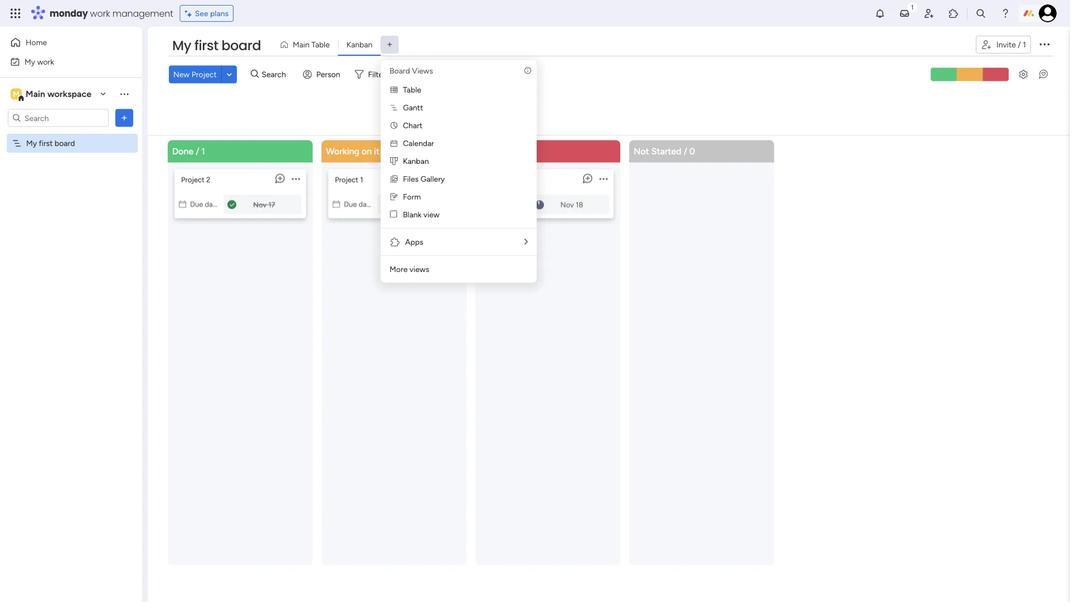 Task type: locate. For each thing, give the bounding box(es) containing it.
work for my
[[37, 57, 54, 66]]

0 vertical spatial my first board
[[172, 36, 261, 55]]

0 vertical spatial options image
[[1038, 37, 1052, 51]]

nov left 18
[[561, 200, 574, 209]]

date left v2 done deadline icon
[[205, 200, 220, 209]]

first inside list box
[[39, 139, 53, 148]]

monday work management
[[50, 7, 173, 20]]

main right workspace image
[[26, 89, 45, 99]]

date left v2 overdue deadline icon
[[359, 200, 373, 209]]

project up v2 calendar view small outline image
[[335, 175, 359, 184]]

first
[[195, 36, 218, 55], [39, 139, 53, 148]]

my down home
[[25, 57, 35, 66]]

options image
[[1038, 37, 1052, 51], [119, 112, 130, 124]]

it
[[374, 146, 380, 157]]

person button
[[299, 65, 347, 83]]

0 vertical spatial main
[[293, 40, 310, 49]]

nov for working on it / 1
[[407, 200, 421, 209]]

0 vertical spatial table
[[312, 40, 330, 49]]

0
[[690, 146, 696, 157]]

1 vertical spatial my
[[25, 57, 35, 66]]

1 horizontal spatial due
[[344, 200, 357, 209]]

1 right it
[[388, 146, 391, 157]]

gallery
[[421, 174, 445, 184]]

project right the new
[[192, 70, 217, 79]]

due date
[[190, 200, 220, 209], [344, 200, 373, 209]]

1 vertical spatial main
[[26, 89, 45, 99]]

first up new project button
[[195, 36, 218, 55]]

date
[[205, 200, 220, 209], [359, 200, 373, 209]]

management
[[112, 7, 173, 20]]

work down home
[[37, 57, 54, 66]]

0 horizontal spatial table
[[312, 40, 330, 49]]

2 horizontal spatial nov
[[561, 200, 574, 209]]

chart
[[403, 121, 423, 130]]

form
[[403, 192, 421, 202]]

not
[[634, 146, 650, 157]]

notifications image
[[875, 8, 886, 19]]

my up the new
[[172, 36, 191, 55]]

apps image
[[390, 236, 401, 248]]

work inside button
[[37, 57, 54, 66]]

my first board up angle down icon
[[172, 36, 261, 55]]

1 horizontal spatial my first board
[[172, 36, 261, 55]]

work
[[90, 7, 110, 20], [37, 57, 54, 66]]

my first board down search in workspace "field"
[[26, 139, 75, 148]]

v2 calendar view small outline image
[[333, 200, 340, 209]]

0 horizontal spatial date
[[205, 200, 220, 209]]

/ left the 0
[[684, 146, 688, 157]]

0 horizontal spatial nov
[[253, 200, 267, 209]]

my
[[172, 36, 191, 55], [25, 57, 35, 66], [26, 139, 37, 148]]

1 vertical spatial first
[[39, 139, 53, 148]]

board down search in workspace "field"
[[55, 139, 75, 148]]

0 horizontal spatial kanban
[[347, 40, 373, 49]]

inbox image
[[899, 8, 911, 19]]

16
[[422, 200, 429, 209]]

home
[[26, 38, 47, 47]]

blank
[[403, 210, 422, 219]]

views
[[410, 265, 430, 274]]

1 horizontal spatial first
[[195, 36, 218, 55]]

1 nov from the left
[[253, 200, 267, 209]]

0 vertical spatial work
[[90, 7, 110, 20]]

2 nov from the left
[[407, 200, 421, 209]]

table
[[312, 40, 330, 49], [403, 85, 422, 95]]

1 horizontal spatial main
[[293, 40, 310, 49]]

sort button
[[406, 65, 446, 83]]

0 horizontal spatial due
[[190, 200, 203, 209]]

search everything image
[[976, 8, 987, 19]]

1 right invite
[[1023, 40, 1027, 49]]

m
[[13, 89, 19, 99]]

project
[[192, 70, 217, 79], [181, 175, 205, 184], [335, 175, 359, 184]]

kanban left add view icon
[[347, 40, 373, 49]]

kanban down calendar
[[403, 156, 429, 166]]

2 date from the left
[[359, 200, 373, 209]]

1 inside button
[[1023, 40, 1027, 49]]

1 horizontal spatial due date
[[344, 200, 373, 209]]

1 horizontal spatial kanban
[[403, 156, 429, 166]]

v2 done deadline image
[[228, 200, 236, 210]]

files gallery
[[403, 174, 445, 184]]

1 vertical spatial work
[[37, 57, 54, 66]]

nov
[[253, 200, 267, 209], [407, 200, 421, 209], [561, 200, 574, 209]]

My first board field
[[170, 36, 264, 55]]

1 image
[[908, 1, 918, 13]]

/ right invite
[[1018, 40, 1021, 49]]

2 due from the left
[[344, 200, 357, 209]]

1 horizontal spatial board
[[222, 36, 261, 55]]

0 vertical spatial my
[[172, 36, 191, 55]]

0 horizontal spatial main
[[26, 89, 45, 99]]

2 due date from the left
[[344, 200, 373, 209]]

2
[[206, 175, 210, 184]]

project for working on it / 1
[[335, 175, 359, 184]]

due date right v2 calendar view small outline icon
[[190, 200, 220, 209]]

main inside workspace selection "element"
[[26, 89, 45, 99]]

due
[[190, 200, 203, 209], [344, 200, 357, 209]]

options image down john smith image
[[1038, 37, 1052, 51]]

my down search in workspace "field"
[[26, 139, 37, 148]]

kanban
[[347, 40, 373, 49], [403, 156, 429, 166]]

1 horizontal spatial work
[[90, 7, 110, 20]]

1 horizontal spatial nov
[[407, 200, 421, 209]]

0 horizontal spatial options image
[[119, 112, 130, 124]]

v2 overdue deadline image
[[381, 200, 390, 210]]

board views
[[390, 66, 433, 75]]

1 vertical spatial board
[[55, 139, 75, 148]]

0 vertical spatial board
[[222, 36, 261, 55]]

first down search in workspace "field"
[[39, 139, 53, 148]]

apps
[[405, 237, 424, 247]]

views
[[412, 66, 433, 75]]

see
[[195, 9, 208, 18]]

workspace selection element
[[11, 87, 93, 102]]

0 horizontal spatial due date
[[190, 200, 220, 209]]

project 2
[[181, 175, 210, 184]]

table up gantt
[[403, 85, 422, 95]]

work right monday
[[90, 7, 110, 20]]

board
[[222, 36, 261, 55], [55, 139, 75, 148]]

0 horizontal spatial board
[[55, 139, 75, 148]]

more
[[390, 265, 408, 274]]

started
[[652, 146, 682, 157]]

my inside list box
[[26, 139, 37, 148]]

home button
[[7, 33, 120, 51]]

1 horizontal spatial table
[[403, 85, 422, 95]]

0 horizontal spatial my first board
[[26, 139, 75, 148]]

due for working
[[344, 200, 357, 209]]

options image down workspace options icon
[[119, 112, 130, 124]]

main inside button
[[293, 40, 310, 49]]

1 horizontal spatial date
[[359, 200, 373, 209]]

1 date from the left
[[205, 200, 220, 209]]

new
[[173, 70, 190, 79]]

1 due date from the left
[[190, 200, 220, 209]]

Search in workspace field
[[23, 112, 93, 124]]

invite / 1 button
[[976, 36, 1032, 54]]

1 due from the left
[[190, 200, 203, 209]]

more views
[[390, 265, 430, 274]]

nov left 17
[[253, 200, 267, 209]]

angle down image
[[227, 70, 232, 78]]

main
[[293, 40, 310, 49], [26, 89, 45, 99]]

1 vertical spatial options image
[[119, 112, 130, 124]]

main for main table
[[293, 40, 310, 49]]

1 vertical spatial my first board
[[26, 139, 75, 148]]

project 1
[[335, 175, 363, 184]]

not started / 0
[[634, 146, 696, 157]]

/
[[1018, 40, 1021, 49], [196, 146, 199, 157], [382, 146, 386, 157], [684, 146, 688, 157]]

due date right v2 calendar view small outline image
[[344, 200, 373, 209]]

project left 2
[[181, 175, 205, 184]]

2 vertical spatial my
[[26, 139, 37, 148]]

0 horizontal spatial first
[[39, 139, 53, 148]]

due right v2 calendar view small outline icon
[[190, 200, 203, 209]]

select product image
[[10, 8, 21, 19]]

3 nov from the left
[[561, 200, 574, 209]]

table up person popup button
[[312, 40, 330, 49]]

board up angle down icon
[[222, 36, 261, 55]]

row group
[[166, 140, 781, 602]]

my first board inside "field"
[[172, 36, 261, 55]]

main up person popup button
[[293, 40, 310, 49]]

plans
[[210, 9, 229, 18]]

1
[[1023, 40, 1027, 49], [202, 146, 205, 157], [388, 146, 391, 157], [360, 175, 363, 184]]

0 horizontal spatial work
[[37, 57, 54, 66]]

1 horizontal spatial options image
[[1038, 37, 1052, 51]]

1 down working on it / 1
[[360, 175, 363, 184]]

due right v2 calendar view small outline image
[[344, 200, 357, 209]]

option
[[0, 133, 142, 136]]

1 right done
[[202, 146, 205, 157]]

my first board
[[172, 36, 261, 55], [26, 139, 75, 148]]

nov up blank
[[407, 200, 421, 209]]

due date for /
[[190, 200, 220, 209]]

/ right done
[[196, 146, 199, 157]]

17
[[269, 200, 275, 209]]

0 vertical spatial first
[[195, 36, 218, 55]]

0 vertical spatial kanban
[[347, 40, 373, 49]]



Task type: vqa. For each thing, say whether or not it's contained in the screenshot.
My
yes



Task type: describe. For each thing, give the bounding box(es) containing it.
due for done
[[190, 200, 203, 209]]

invite
[[997, 40, 1016, 49]]

my inside button
[[25, 57, 35, 66]]

calendar
[[403, 139, 434, 148]]

row group containing done
[[166, 140, 781, 602]]

nov for done / 1
[[253, 200, 267, 209]]

my work
[[25, 57, 54, 66]]

add view image
[[388, 41, 392, 49]]

arrow down image
[[390, 68, 403, 81]]

board inside "field"
[[222, 36, 261, 55]]

my first board inside list box
[[26, 139, 75, 148]]

project inside button
[[192, 70, 217, 79]]

files
[[403, 174, 419, 184]]

kanban button
[[338, 36, 381, 54]]

gantt
[[403, 103, 423, 112]]

project for done / 1
[[181, 175, 205, 184]]

main workspace
[[26, 89, 91, 99]]

board
[[390, 66, 410, 75]]

1 vertical spatial kanban
[[403, 156, 429, 166]]

see plans
[[195, 9, 229, 18]]

see plans button
[[180, 5, 234, 22]]

v2 search image
[[251, 68, 259, 81]]

/ right it
[[382, 146, 386, 157]]

new project
[[173, 70, 217, 79]]

done
[[172, 146, 194, 157]]

work for monday
[[90, 7, 110, 20]]

nov 16
[[407, 200, 429, 209]]

new project button
[[169, 65, 221, 83]]

blank view
[[403, 210, 440, 219]]

nov 18
[[561, 200, 583, 209]]

main table
[[293, 40, 330, 49]]

v2 calendar view small outline image
[[179, 200, 186, 209]]

workspace image
[[11, 88, 22, 100]]

john smith image
[[1039, 4, 1057, 22]]

filter button
[[350, 65, 403, 83]]

date for 1
[[205, 200, 220, 209]]

my inside "field"
[[172, 36, 191, 55]]

help image
[[1000, 8, 1012, 19]]

my work button
[[7, 53, 120, 71]]

board inside list box
[[55, 139, 75, 148]]

invite / 1
[[997, 40, 1027, 49]]

view
[[424, 210, 440, 219]]

first inside "field"
[[195, 36, 218, 55]]

on
[[362, 146, 372, 157]]

workspace
[[47, 89, 91, 99]]

working on it / 1
[[326, 146, 391, 157]]

monday
[[50, 7, 88, 20]]

1 vertical spatial table
[[403, 85, 422, 95]]

working
[[326, 146, 360, 157]]

list arrow image
[[525, 238, 528, 246]]

done / 1
[[172, 146, 205, 157]]

main table button
[[276, 36, 338, 54]]

nov 17
[[253, 200, 275, 209]]

Search field
[[259, 66, 293, 82]]

sort
[[424, 70, 439, 79]]

apps image
[[949, 8, 960, 19]]

filter
[[368, 70, 386, 79]]

my first board list box
[[0, 132, 142, 303]]

due date for on
[[344, 200, 373, 209]]

main for main workspace
[[26, 89, 45, 99]]

18
[[576, 200, 583, 209]]

table inside main table button
[[312, 40, 330, 49]]

kanban inside button
[[347, 40, 373, 49]]

workspace options image
[[119, 88, 130, 99]]

date for it
[[359, 200, 373, 209]]

/ inside button
[[1018, 40, 1021, 49]]

person
[[316, 70, 340, 79]]

invite members image
[[924, 8, 935, 19]]



